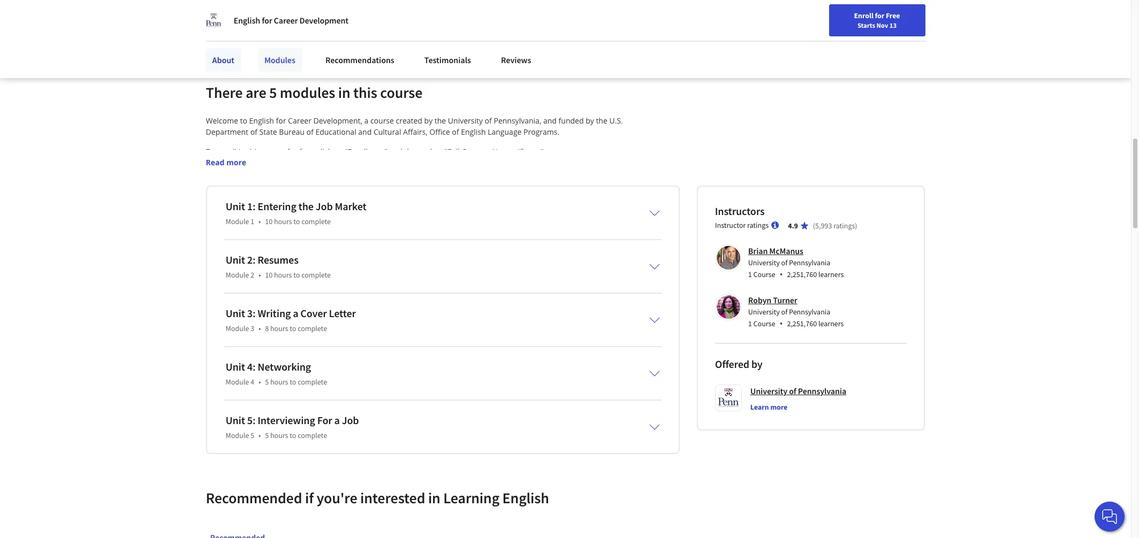 Task type: vqa. For each thing, say whether or not it's contained in the screenshot.
bottom learners
yes



Task type: locate. For each thing, give the bounding box(es) containing it.
unit down each
[[226, 360, 245, 373]]

•
[[258, 217, 261, 226], [780, 269, 783, 280], [258, 270, 261, 280], [780, 318, 783, 330], [258, 324, 261, 333], [258, 377, 261, 387], [258, 431, 261, 440]]

1 vertical spatial 2,251,760
[[787, 319, 817, 328]]

0 vertical spatial skills.
[[380, 225, 399, 235]]

0 vertical spatial 1
[[250, 217, 254, 226]]

of inside to enroll in this course for free, click on "enroll now" and then select "full course.  no certificate." this course is designed for non-native english speakers who are interested in advancing their careers in the global marketplace.  in this course, you will learn about the job search, application, and interview process in the united states, while comparing and contrasting the same process in your home country. this course will also give you the opportunity to explore your global career path, while building your vocabulary and improving your language skills to achieve your professional goals. the first unit in this course will introduce the u.s. job application process and provide strategies for identifying the jobs that match your interests and skills. unit 2 will take you through the steps necessary to produce a professional-looking resume. in unit 3, you will work to develop a clear and concise cover letter. the final unit of the course focuses on networking and interview skills. anyone may take this course for free. if you want to get a coursera verified certificate for free, please fill out the financial aid form. unless otherwise noted, all course materials are available for re-use, repurposing and free distribution under a creative commons 4.0 attribution license. supplemental reading materials were provided by newsela, which publishes daily news articles at a level that's just right for each english language learner.
[[588, 236, 595, 247]]

for right it
[[262, 15, 272, 26]]

0 vertical spatial while
[[206, 191, 224, 202]]

1 learners from the top
[[818, 270, 844, 279]]

articles
[[512, 338, 537, 348]]

for up the bureau
[[276, 115, 286, 126]]

1 module from the top
[[226, 217, 249, 226]]

2
[[417, 225, 421, 235], [250, 270, 254, 280]]

complete left the if
[[301, 270, 331, 280]]

1 for robyn turner
[[748, 319, 752, 328]]

while
[[206, 191, 224, 202], [319, 203, 338, 213]]

course
[[380, 83, 423, 102], [370, 115, 394, 126], [262, 147, 285, 157], [222, 169, 245, 179], [481, 191, 505, 202], [342, 214, 366, 224], [206, 248, 229, 258], [283, 270, 306, 280], [304, 304, 327, 314]]

social
[[264, 16, 285, 27]]

ratings right 5,993 on the top
[[833, 221, 855, 231]]

2 right may
[[250, 270, 254, 280]]

to inside unit 1: entering the job market module 1 • 10 hours to complete
[[293, 217, 300, 226]]

0 vertical spatial more
[[226, 157, 246, 167]]

1 course from the top
[[753, 270, 775, 279]]

by inside to enroll in this course for free, click on "enroll now" and then select "full course.  no certificate." this course is designed for non-native english speakers who are interested in advancing their careers in the global marketplace.  in this course, you will learn about the job search, application, and interview process in the united states, while comparing and contrasting the same process in your home country. this course will also give you the opportunity to explore your global career path, while building your vocabulary and improving your language skills to achieve your professional goals. the first unit in this course will introduce the u.s. job application process and provide strategies for identifying the jobs that match your interests and skills. unit 2 will take you through the steps necessary to produce a professional-looking resume. in unit 3, you will work to develop a clear and concise cover letter. the final unit of the course focuses on networking and interview skills. anyone may take this course for free. if you want to get a coursera verified certificate for free, please fill out the financial aid form. unless otherwise noted, all course materials are available for re-use, repurposing and free distribution under a creative commons 4.0 attribution license. supplemental reading materials were provided by newsela, which publishes daily news articles at a level that's just right for each english language learner.
[[372, 338, 380, 348]]

0 horizontal spatial interested
[[360, 489, 425, 508]]

were
[[319, 338, 337, 348]]

unit inside the "unit 2: resumes module 2 • 10 hours to complete"
[[226, 253, 245, 266]]

0 horizontal spatial take
[[251, 270, 266, 280]]

0 vertical spatial this
[[206, 169, 220, 179]]

complete down learner.
[[298, 377, 327, 387]]

course down professional- at the left
[[206, 248, 229, 258]]

1 vertical spatial pennsylvania
[[789, 307, 830, 317]]

materials right cover
[[329, 304, 362, 314]]

module left 3
[[226, 324, 249, 333]]

module inside unit 5: interviewing for a job module 5 • 5 hours to complete
[[226, 431, 249, 440]]

2 up the develop
[[417, 225, 421, 235]]

2 module from the top
[[226, 270, 249, 280]]

0 vertical spatial in
[[255, 180, 262, 190]]

unit left 5:
[[226, 414, 245, 427]]

about link
[[206, 48, 241, 72]]

offered by
[[715, 357, 763, 371]]

university up office
[[448, 115, 483, 126]]

complete inside 'unit 4: networking module 4 • 5 hours to complete'
[[298, 377, 327, 387]]

pennsylvania,
[[494, 115, 541, 126]]

learn more
[[750, 402, 787, 412]]

1 horizontal spatial job
[[342, 414, 359, 427]]

unit down path,
[[304, 214, 317, 224]]

free, left click
[[299, 147, 315, 157]]

university down robyn
[[748, 307, 780, 317]]

and up "enroll
[[358, 127, 372, 137]]

3 module from the top
[[226, 324, 249, 333]]

skills
[[532, 203, 549, 213]]

will left the work
[[357, 236, 368, 247]]

module
[[226, 217, 249, 226], [226, 270, 249, 280], [226, 324, 249, 333], [226, 377, 249, 387], [226, 431, 249, 440]]

this up improving
[[465, 191, 479, 202]]

on
[[253, 16, 262, 27], [334, 147, 343, 157], [260, 248, 269, 258]]

university up learn more button
[[750, 386, 787, 396]]

affairs,
[[403, 127, 427, 137]]

course for robyn
[[753, 319, 775, 328]]

• inside unit 3: writing a cover letter module 3 • 8 hours to complete
[[258, 324, 261, 333]]

0 vertical spatial free,
[[299, 147, 315, 157]]

0 vertical spatial interview
[[487, 180, 519, 190]]

2 learners from the top
[[818, 319, 844, 328]]

skills.
[[380, 225, 399, 235], [362, 248, 380, 258]]

brian mcmanus image
[[717, 246, 740, 270]]

resume.
[[279, 236, 307, 247]]

university inside welcome to english for career development, a course created by the university of pennsylvania, and funded by the u.s. department of state bureau of educational and cultural affairs, office of english language programs.
[[448, 115, 483, 126]]

cover
[[300, 307, 327, 320]]

a right "produce"
[[609, 225, 614, 235]]

• down interviewing
[[258, 431, 261, 440]]

0 horizontal spatial 2
[[250, 270, 254, 280]]

0 vertical spatial pennsylvania
[[789, 258, 830, 267]]

robyn
[[748, 295, 771, 305]]

1 vertical spatial on
[[334, 147, 343, 157]]

course inside robyn turner university of pennsylvania 1 course • 2,251,760 learners
[[753, 319, 775, 328]]

module for 3:
[[226, 324, 249, 333]]

improving
[[443, 203, 478, 213]]

a
[[364, 115, 368, 126], [609, 225, 614, 235], [428, 236, 432, 247], [401, 270, 405, 280], [589, 304, 593, 314], [293, 307, 298, 320], [547, 338, 552, 348], [334, 414, 340, 427]]

1 vertical spatial learners
[[818, 319, 844, 328]]

1 down "1:"
[[250, 217, 254, 226]]

and up the work
[[365, 225, 378, 235]]

1
[[250, 217, 254, 226], [748, 270, 752, 279], [748, 319, 752, 328]]

pennsylvania for mcmanus
[[789, 258, 830, 267]]

for up nov
[[875, 11, 884, 20]]

0 horizontal spatial free,
[[299, 147, 315, 157]]

to inside the "unit 2: resumes module 2 • 10 hours to complete"
[[293, 270, 300, 280]]

of inside brian mcmanus university of pennsylvania 1 course • 2,251,760 learners
[[781, 258, 787, 267]]

1 horizontal spatial job
[[446, 214, 457, 224]]

2 2,251,760 from the top
[[787, 319, 817, 328]]

which
[[415, 338, 436, 348]]

5 module from the top
[[226, 431, 249, 440]]

supplemental
[[206, 338, 254, 348]]

module inside unit 1: entering the job market module 1 • 10 hours to complete
[[226, 217, 249, 226]]

1 inside robyn turner university of pennsylvania 1 course • 2,251,760 learners
[[748, 319, 752, 328]]

match
[[290, 225, 312, 235]]

0 vertical spatial learners
[[818, 270, 844, 279]]

1 horizontal spatial the
[[540, 236, 553, 247]]

unit inside unit 5: interviewing for a job module 5 • 5 hours to complete
[[226, 414, 245, 427]]

2,251,760 down mcmanus
[[787, 270, 817, 279]]

for down the bureau
[[287, 147, 297, 157]]

a inside unit 3: writing a cover letter module 3 • 8 hours to complete
[[293, 307, 298, 320]]

1 vertical spatial course
[[753, 319, 775, 328]]

use,
[[432, 304, 446, 314]]

modules
[[280, 83, 335, 102]]

more inside button
[[770, 402, 787, 412]]

hours for writing
[[270, 324, 288, 333]]

0 vertical spatial course
[[753, 270, 775, 279]]

0 vertical spatial 10
[[265, 217, 273, 226]]

that
[[274, 225, 288, 235]]

course inside welcome to english for career development, a course created by the university of pennsylvania, and funded by the u.s. department of state bureau of educational and cultural affairs, office of english language programs.
[[370, 115, 394, 126]]

professional
[[206, 214, 249, 224]]

learn
[[750, 402, 769, 412]]

2,251,760 inside robyn turner university of pennsylvania 1 course • 2,251,760 learners
[[787, 319, 817, 328]]

unit inside unit 1: entering the job market module 1 • 10 hours to complete
[[226, 199, 245, 213]]

please
[[537, 270, 560, 280]]

interview down advancing
[[487, 180, 519, 190]]

unit for unit 1: entering the job market
[[226, 199, 245, 213]]

1 horizontal spatial more
[[770, 402, 787, 412]]

0 horizontal spatial unit
[[304, 214, 317, 224]]

career right it
[[274, 15, 298, 26]]

your up the application
[[480, 203, 496, 213]]

0 vertical spatial u.s.
[[609, 115, 623, 126]]

0 horizontal spatial global
[[252, 203, 273, 213]]

2 horizontal spatial are
[[417, 169, 428, 179]]

unit inside 'unit 4: networking module 4 • 5 hours to complete'
[[226, 360, 245, 373]]

• down turner
[[780, 318, 783, 330]]

all
[[294, 304, 302, 314]]

5 down interviewing
[[265, 431, 269, 440]]

1 horizontal spatial language
[[498, 203, 530, 213]]

unit up the develop
[[401, 225, 415, 235]]

interests
[[332, 225, 363, 235]]

the inside unit 1: entering the job market module 1 • 10 hours to complete
[[298, 199, 314, 213]]

of inside robyn turner university of pennsylvania 1 course • 2,251,760 learners
[[781, 307, 787, 317]]

0 horizontal spatial job
[[316, 199, 333, 213]]

1 vertical spatial free,
[[519, 270, 535, 280]]

complete inside unit 5: interviewing for a job module 5 • 5 hours to complete
[[298, 431, 327, 440]]

are up search,
[[417, 169, 428, 179]]

free,
[[299, 147, 315, 157], [519, 270, 535, 280]]

hours down resumes
[[274, 270, 292, 280]]

free, left please
[[519, 270, 535, 280]]

1 vertical spatial more
[[770, 402, 787, 412]]

job left same
[[316, 199, 333, 213]]

learners inside robyn turner university of pennsylvania 1 course • 2,251,760 learners
[[818, 319, 844, 328]]

1 horizontal spatial 2
[[417, 225, 421, 235]]

job down improving
[[446, 214, 457, 224]]

robyn turner image
[[717, 295, 740, 319]]

0 vertical spatial job
[[316, 199, 333, 213]]

language
[[488, 127, 522, 137]]

1 horizontal spatial in
[[309, 236, 316, 247]]

otherwise
[[233, 304, 268, 314]]

then
[[404, 147, 420, 157]]

1 vertical spatial 10
[[265, 270, 273, 280]]

1 horizontal spatial are
[[364, 304, 375, 314]]

2 10 from the top
[[265, 270, 273, 280]]

who
[[400, 169, 415, 179]]

module inside unit 3: writing a cover letter module 3 • 8 hours to complete
[[226, 324, 249, 333]]

are left available
[[364, 304, 375, 314]]

1 vertical spatial 2
[[250, 270, 254, 280]]

1 vertical spatial job
[[342, 414, 359, 427]]

1 inside brian mcmanus university of pennsylvania 1 course • 2,251,760 learners
[[748, 270, 752, 279]]

daily
[[473, 338, 490, 348]]

instructor
[[715, 220, 746, 230]]

1 vertical spatial 1
[[748, 270, 752, 279]]

ratings down instructors
[[747, 220, 769, 230]]

opportunity
[[580, 191, 622, 202]]

learners inside brian mcmanus university of pennsylvania 1 course • 2,251,760 learners
[[818, 270, 844, 279]]

job down who
[[390, 180, 401, 190]]

unit inside unit 3: writing a cover letter module 3 • 8 hours to complete
[[226, 307, 245, 320]]

2 vertical spatial 1
[[748, 319, 752, 328]]

1 vertical spatial u.s.
[[430, 214, 444, 224]]

to
[[240, 115, 247, 126], [624, 191, 631, 202], [551, 203, 558, 213], [293, 217, 300, 226], [569, 225, 576, 235], [389, 236, 397, 247], [293, 270, 300, 280], [379, 270, 386, 280], [290, 324, 296, 333], [290, 377, 296, 387], [290, 431, 296, 440]]

and right clear
[[453, 236, 466, 247]]

0 horizontal spatial while
[[206, 191, 224, 202]]

1 horizontal spatial while
[[319, 203, 338, 213]]

unit left 3:
[[226, 307, 245, 320]]

1 vertical spatial interview
[[328, 248, 360, 258]]

unit left '2:'
[[226, 253, 245, 266]]

1 horizontal spatial global
[[582, 169, 603, 179]]

2 course from the top
[[753, 319, 775, 328]]

0 vertical spatial 2
[[417, 225, 421, 235]]

1 horizontal spatial this
[[465, 191, 479, 202]]

complete down path,
[[301, 217, 331, 226]]

noted,
[[269, 304, 292, 314]]

0 vertical spatial 2,251,760
[[787, 270, 817, 279]]

1 vertical spatial skills.
[[362, 248, 380, 258]]

job inside unit 1: entering the job market module 1 • 10 hours to complete
[[316, 199, 333, 213]]

0 vertical spatial job
[[390, 180, 401, 190]]

complete inside unit 3: writing a cover letter module 3 • 8 hours to complete
[[298, 324, 327, 333]]

1 10 from the top
[[265, 217, 273, 226]]

for right strategies
[[608, 214, 618, 224]]

job
[[316, 199, 333, 213], [342, 414, 359, 427]]

2,251,760 down turner
[[787, 319, 817, 328]]

0 horizontal spatial the
[[273, 214, 286, 224]]

• up the looking
[[258, 217, 261, 226]]

0 horizontal spatial ratings
[[747, 220, 769, 230]]

complete down cover
[[298, 324, 327, 333]]

module left 4
[[226, 377, 249, 387]]

unless
[[208, 304, 231, 314]]

1 horizontal spatial materials
[[329, 304, 362, 314]]

skills. down the work
[[362, 248, 380, 258]]

0 horizontal spatial more
[[226, 157, 246, 167]]

1 vertical spatial this
[[465, 191, 479, 202]]

0 vertical spatial are
[[246, 83, 266, 102]]

0 vertical spatial on
[[253, 16, 262, 27]]

1 horizontal spatial take
[[437, 225, 452, 235]]

provided
[[339, 338, 370, 348]]

the down necessary
[[540, 236, 553, 247]]

1 vertical spatial language
[[263, 349, 295, 359]]

1 vertical spatial career
[[880, 34, 901, 43]]

newsela,
[[382, 338, 413, 348]]

looking
[[251, 236, 277, 247]]

department
[[206, 127, 248, 137]]

pennsylvania for turner
[[789, 307, 830, 317]]

same
[[336, 191, 355, 202]]

0 horizontal spatial in
[[255, 180, 262, 190]]

clear
[[434, 236, 451, 247]]

take right may
[[251, 270, 266, 280]]

on right it
[[253, 16, 262, 27]]

hours inside unit 5: interviewing for a job module 5 • 5 hours to complete
[[270, 431, 288, 440]]

hours inside unit 1: entering the job market module 1 • 10 hours to complete
[[274, 217, 292, 226]]

work
[[370, 236, 387, 247]]

the up 'first'
[[298, 199, 314, 213]]

hours down the career in the top of the page
[[274, 217, 292, 226]]

5,993
[[815, 221, 832, 231]]

your left 'performance'
[[335, 16, 351, 27]]

1 2,251,760 from the top
[[787, 270, 817, 279]]

networking
[[271, 248, 310, 258]]

skills. down "introduce" at the top left of page
[[380, 225, 399, 235]]

their
[[514, 169, 530, 179]]

university down brian
[[748, 258, 780, 267]]

chat with us image
[[1101, 508, 1118, 526]]

pennsylvania inside brian mcmanus university of pennsylvania 1 course • 2,251,760 learners
[[789, 258, 830, 267]]

of inside university of pennsylvania link
[[789, 386, 796, 396]]

take
[[437, 225, 452, 235], [251, 270, 266, 280]]

if
[[338, 270, 343, 280]]

there
[[206, 83, 243, 102]]

0 vertical spatial materials
[[329, 304, 362, 314]]

and up free.
[[312, 248, 326, 258]]

in down match
[[309, 236, 316, 247]]

and down advancing
[[472, 180, 485, 190]]

the right out
[[585, 270, 597, 280]]

2,251,760 inside brian mcmanus university of pennsylvania 1 course • 2,251,760 learners
[[787, 270, 817, 279]]

brian mcmanus link
[[748, 246, 803, 256]]

this up the is
[[247, 147, 260, 157]]

find your new career link
[[829, 32, 906, 45]]

language
[[498, 203, 530, 213], [263, 349, 295, 359]]

hours for interviewing
[[270, 431, 288, 440]]

0 vertical spatial interested
[[430, 169, 466, 179]]

10
[[265, 217, 273, 226], [265, 270, 273, 280]]

enroll for free starts nov 13
[[854, 11, 900, 29]]

course.
[[462, 147, 488, 157]]

robyn turner university of pennsylvania 1 course • 2,251,760 learners
[[748, 295, 844, 330]]

cultural
[[374, 127, 401, 137]]

0 vertical spatial career
[[274, 15, 298, 26]]

aid
[[206, 281, 217, 292]]

None search field
[[153, 28, 409, 50]]

funded
[[559, 115, 584, 126]]

1 horizontal spatial interested
[[430, 169, 466, 179]]

0 horizontal spatial job
[[390, 180, 401, 190]]

process down about
[[356, 191, 384, 202]]

global up united
[[582, 169, 603, 179]]

path,
[[299, 203, 317, 213]]

• right 4
[[258, 377, 261, 387]]

home
[[412, 191, 432, 202]]

take up clear
[[437, 225, 452, 235]]

2 horizontal spatial unit
[[572, 236, 586, 247]]

now"
[[370, 147, 387, 157]]

and up the career in the top of the page
[[266, 191, 279, 202]]

by right provided
[[372, 338, 380, 348]]

1 vertical spatial materials
[[285, 338, 317, 348]]

"full
[[444, 147, 460, 157]]

job
[[390, 180, 401, 190], [446, 214, 457, 224]]

0 vertical spatial language
[[498, 203, 530, 213]]

the up achieve on the top of the page
[[567, 191, 578, 202]]

process up also
[[521, 180, 548, 190]]

4 module from the top
[[226, 377, 249, 387]]

more down enroll
[[226, 157, 246, 167]]

language down also
[[498, 203, 530, 213]]

• inside 'unit 4: networking module 4 • 5 hours to complete'
[[258, 377, 261, 387]]

provide
[[544, 214, 570, 224]]

unit left 3,
[[318, 236, 332, 247]]

your up "introduce" at the top left of page
[[370, 203, 386, 213]]

1 horizontal spatial u.s.
[[609, 115, 623, 126]]

hours inside unit 3: writing a cover letter module 3 • 8 hours to complete
[[270, 324, 288, 333]]

unit for unit 4: networking
[[226, 360, 245, 373]]

introduce
[[381, 214, 415, 224]]

1 vertical spatial global
[[252, 203, 273, 213]]

1 for brian mcmanus
[[748, 270, 752, 279]]

commons
[[206, 315, 242, 325]]

educational
[[315, 127, 356, 137]]

this down read
[[206, 169, 220, 179]]

pennsylvania inside robyn turner university of pennsylvania 1 course • 2,251,760 learners
[[789, 307, 830, 317]]

1 vertical spatial in
[[309, 236, 316, 247]]

10 inside unit 1: entering the job market module 1 • 10 hours to complete
[[265, 217, 273, 226]]

learners for brian mcmanus
[[818, 270, 844, 279]]

course inside brian mcmanus university of pennsylvania 1 course • 2,251,760 learners
[[753, 270, 775, 279]]

more inside "button"
[[226, 157, 246, 167]]

module for 1:
[[226, 217, 249, 226]]

1 down brian
[[748, 270, 752, 279]]

2 vertical spatial on
[[260, 248, 269, 258]]

unit inside to enroll in this course for free, click on "enroll now" and then select "full course.  no certificate." this course is designed for non-native english speakers who are interested in advancing their careers in the global marketplace.  in this course, you will learn about the job search, application, and interview process in the united states, while comparing and contrasting the same process in your home country. this course will also give you the opportunity to explore your global career path, while building your vocabulary and improving your language skills to achieve your professional goals. the first unit in this course will introduce the u.s. job application process and provide strategies for identifying the jobs that match your interests and skills. unit 2 will take you through the steps necessary to produce a professional-looking resume. in unit 3, you will work to develop a clear and concise cover letter. the final unit of the course focuses on networking and interview skills. anyone may take this course for free. if you want to get a coursera verified certificate for free, please fill out the financial aid form. unless otherwise noted, all course materials are available for re-use, repurposing and free distribution under a creative commons 4.0 attribution license. supplemental reading materials were provided by newsela, which publishes daily news articles at a level that's just right for each english language learner.
[[401, 225, 415, 235]]

a left clear
[[428, 236, 432, 247]]

complete inside unit 1: entering the job market module 1 • 10 hours to complete
[[301, 217, 331, 226]]

( 5,993 ratings )
[[813, 221, 857, 231]]

0 horizontal spatial u.s.
[[430, 214, 444, 224]]

2 vertical spatial career
[[288, 115, 311, 126]]



Task type: describe. For each thing, give the bounding box(es) containing it.
5 inside 'unit 4: networking module 4 • 5 hours to complete'
[[265, 377, 269, 387]]

to inside 'unit 4: networking module 4 • 5 hours to complete'
[[290, 377, 296, 387]]

recommendations link
[[319, 48, 401, 72]]

4.0
[[244, 315, 254, 325]]

english for career development
[[234, 15, 348, 26]]

turner
[[773, 295, 797, 305]]

just
[[593, 338, 605, 348]]

2 vertical spatial process
[[499, 214, 526, 224]]

native
[[317, 169, 338, 179]]

1 horizontal spatial free,
[[519, 270, 535, 280]]

2 inside to enroll in this course for free, click on "enroll now" and then select "full course.  no certificate." this course is designed for non-native english speakers who are interested in advancing their careers in the global marketplace.  in this course, you will learn about the job search, application, and interview process in the united states, while comparing and contrasting the same process in your home country. this course will also give you the opportunity to explore your global career path, while building your vocabulary and improving your language skills to achieve your professional goals. the first unit in this course will introduce the u.s. job application process and provide strategies for identifying the jobs that match your interests and skills. unit 2 will take you through the steps necessary to produce a professional-looking resume. in unit 3, you will work to develop a clear and concise cover letter. the final unit of the course focuses on networking and interview skills. anyone may take this course for free. if you want to get a coursera verified certificate for free, please fill out the financial aid form. unless otherwise noted, all course materials are available for re-use, repurposing and free distribution under a creative commons 4.0 attribution license. supplemental reading materials were provided by newsela, which publishes daily news articles at a level that's just right for each english language learner.
[[417, 225, 421, 235]]

10 inside the "unit 2: resumes module 2 • 10 hours to complete"
[[265, 270, 273, 280]]

application,
[[430, 180, 470, 190]]

contrasting
[[281, 191, 320, 202]]

develop
[[398, 236, 426, 247]]

)
[[855, 221, 857, 231]]

and left then
[[389, 147, 402, 157]]

university of pennsylvania image
[[206, 13, 221, 28]]

module for 5:
[[226, 431, 249, 440]]

enroll
[[216, 147, 237, 157]]

for up the course,
[[289, 169, 299, 179]]

1 horizontal spatial ratings
[[833, 221, 855, 231]]

• inside robyn turner university of pennsylvania 1 course • 2,251,760 learners
[[780, 318, 783, 330]]

will up the work
[[368, 214, 379, 224]]

0 horizontal spatial interview
[[328, 248, 360, 258]]

united
[[572, 180, 596, 190]]

1 inside unit 1: entering the job market module 1 • 10 hours to complete
[[250, 217, 254, 226]]

2 vertical spatial are
[[364, 304, 375, 314]]

complete for a
[[298, 324, 327, 333]]

to inside unit 3: writing a cover letter module 3 • 8 hours to complete
[[290, 324, 296, 333]]

you right the if
[[345, 270, 358, 280]]

strategies
[[572, 214, 606, 224]]

and up programs.
[[543, 115, 557, 126]]

3:
[[247, 307, 255, 320]]

by right funded
[[586, 115, 594, 126]]

each
[[218, 349, 234, 359]]

license.
[[296, 315, 322, 325]]

this down designed
[[264, 180, 276, 190]]

for left re-
[[410, 304, 420, 314]]

module inside 'unit 4: networking module 4 • 5 hours to complete'
[[226, 377, 249, 387]]

1 vertical spatial interested
[[360, 489, 425, 508]]

this down resumes
[[268, 270, 281, 280]]

course down resumes
[[283, 270, 306, 280]]

0 horizontal spatial language
[[263, 349, 295, 359]]

the down vocabulary
[[417, 214, 428, 224]]

• inside the "unit 2: resumes module 2 • 10 hours to complete"
[[258, 270, 261, 280]]

2 vertical spatial pennsylvania
[[798, 386, 846, 396]]

2,251,760 for brian mcmanus
[[787, 270, 817, 279]]

get
[[388, 270, 399, 280]]

speakers
[[367, 169, 398, 179]]

• inside brian mcmanus university of pennsylvania 1 course • 2,251,760 learners
[[780, 269, 783, 280]]

certificate
[[470, 270, 505, 280]]

nov
[[876, 21, 888, 29]]

0 horizontal spatial are
[[246, 83, 266, 102]]

a inside unit 5: interviewing for a job module 5 • 5 hours to complete
[[334, 414, 340, 427]]

course down advancing
[[481, 191, 505, 202]]

course for brian
[[753, 270, 775, 279]]

for left each
[[206, 349, 216, 359]]

enroll
[[854, 11, 873, 20]]

1 horizontal spatial interview
[[487, 180, 519, 190]]

if
[[305, 489, 314, 508]]

career
[[275, 203, 297, 213]]

welcome
[[206, 115, 238, 126]]

course down the building
[[342, 214, 366, 224]]

anyone
[[206, 270, 232, 280]]

you down interests
[[342, 236, 355, 247]]

comparing
[[226, 191, 264, 202]]

the left same
[[322, 191, 334, 202]]

your down "opportunity"
[[588, 203, 604, 213]]

your right 'find'
[[849, 34, 863, 43]]

to
[[206, 147, 214, 157]]

2,251,760 for robyn turner
[[787, 319, 817, 328]]

there are 5 modules in this course
[[206, 83, 423, 102]]

goals.
[[251, 214, 271, 224]]

performance
[[353, 16, 399, 27]]

interested inside to enroll in this course for free, click on "enroll now" and then select "full course.  no certificate." this course is designed for non-native english speakers who are interested in advancing their careers in the global marketplace.  in this course, you will learn about the job search, application, and interview process in the united states, while comparing and contrasting the same process in your home country. this course will also give you the opportunity to explore your global career path, while building your vocabulary and improving your language skills to achieve your professional goals. the first unit in this course will introduce the u.s. job application process and provide strategies for identifying the jobs that match your interests and skills. unit 2 will take you through the steps necessary to produce a professional-looking resume. in unit 3, you will work to develop a clear and concise cover letter. the final unit of the course focuses on networking and interview skills. anyone may take this course for free. if you want to get a coursera verified certificate for free, please fill out the financial aid form. unless otherwise noted, all course materials are available for re-use, repurposing and free distribution under a creative commons 4.0 attribution license. supplemental reading materials were provided by newsela, which publishes daily news articles at a level that's just right for each english language learner.
[[430, 169, 466, 179]]

0 horizontal spatial materials
[[285, 338, 317, 348]]

course up created
[[380, 83, 423, 102]]

a right at
[[547, 338, 552, 348]]

by right offered
[[751, 357, 763, 371]]

the down speakers
[[376, 180, 388, 190]]

robyn turner link
[[748, 295, 797, 305]]

about
[[354, 180, 374, 190]]

3,
[[334, 236, 340, 247]]

identifying
[[206, 225, 243, 235]]

8
[[265, 324, 269, 333]]

unit for unit 3: writing a cover letter
[[226, 307, 245, 320]]

search,
[[403, 180, 428, 190]]

will left also
[[506, 191, 518, 202]]

more for learn more
[[770, 402, 787, 412]]

0 vertical spatial process
[[521, 180, 548, 190]]

u.s. inside welcome to english for career development, a course created by the university of pennsylvania, and funded by the u.s. department of state bureau of educational and cultural affairs, office of english language programs.
[[609, 115, 623, 126]]

coursera
[[407, 270, 439, 280]]

focuses
[[231, 248, 258, 258]]

form.
[[219, 281, 238, 292]]

click
[[317, 147, 332, 157]]

right
[[607, 338, 624, 348]]

share
[[224, 16, 245, 27]]

course up marketplace.
[[222, 169, 245, 179]]

5 down the modules
[[269, 83, 277, 102]]

universities
[[170, 5, 214, 16]]

and down skills
[[528, 214, 542, 224]]

course down state
[[262, 147, 285, 157]]

select
[[422, 147, 442, 157]]

final
[[555, 236, 570, 247]]

course up license.
[[304, 304, 327, 314]]

more for read more
[[226, 157, 246, 167]]

job inside unit 5: interviewing for a job module 5 • 5 hours to complete
[[342, 414, 359, 427]]

1 horizontal spatial unit
[[318, 236, 332, 247]]

vocabulary
[[388, 203, 426, 213]]

• inside unit 1: entering the job market module 1 • 10 hours to complete
[[258, 217, 261, 226]]

find
[[834, 34, 848, 43]]

media
[[287, 16, 309, 27]]

to inside unit 5: interviewing for a job module 5 • 5 hours to complete
[[290, 431, 296, 440]]

brian mcmanus university of pennsylvania 1 course • 2,251,760 learners
[[748, 246, 844, 280]]

will up clear
[[423, 225, 435, 235]]

it
[[246, 16, 251, 27]]

certificate."
[[504, 147, 544, 157]]

programs.
[[524, 127, 559, 137]]

the right funded
[[596, 115, 607, 126]]

1 vertical spatial while
[[319, 203, 338, 213]]

for left free.
[[308, 270, 318, 280]]

to inside welcome to english for career development, a course created by the university of pennsylvania, and funded by the u.s. department of state bureau of educational and cultural affairs, office of english language programs.
[[240, 115, 247, 126]]

your down comparing at the top left of the page
[[234, 203, 250, 213]]

want
[[360, 270, 377, 280]]

writing
[[258, 307, 291, 320]]

2 inside the "unit 2: resumes module 2 • 10 hours to complete"
[[250, 270, 254, 280]]

unit 3: writing a cover letter module 3 • 8 hours to complete
[[226, 307, 356, 333]]

the up the cover
[[499, 225, 510, 235]]

english button
[[906, 21, 971, 56]]

university inside robyn turner university of pennsylvania 1 course • 2,251,760 learners
[[748, 307, 780, 317]]

may
[[234, 270, 249, 280]]

university inside brian mcmanus university of pennsylvania 1 course • 2,251,760 learners
[[748, 258, 780, 267]]

this down recommendations
[[353, 83, 377, 102]]

complete for the
[[301, 217, 331, 226]]

created
[[396, 115, 422, 126]]

universities link
[[154, 0, 218, 21]]

1 vertical spatial job
[[446, 214, 457, 224]]

hours for entering
[[274, 217, 292, 226]]

state
[[259, 127, 277, 137]]

free
[[508, 304, 522, 314]]

0 horizontal spatial this
[[206, 169, 220, 179]]

for right certificate
[[507, 270, 517, 280]]

0 vertical spatial take
[[437, 225, 452, 235]]

hours inside the "unit 2: resumes module 2 • 10 hours to complete"
[[274, 270, 292, 280]]

a right under
[[589, 304, 593, 314]]

offered
[[715, 357, 749, 371]]

repurposing
[[448, 304, 491, 314]]

3
[[250, 324, 254, 333]]

• inside unit 5: interviewing for a job module 5 • 5 hours to complete
[[258, 431, 261, 440]]

distribution
[[524, 304, 564, 314]]

complete inside the "unit 2: resumes module 2 • 10 hours to complete"
[[301, 270, 331, 280]]

module inside the "unit 2: resumes module 2 • 10 hours to complete"
[[226, 270, 249, 280]]

this up interests
[[328, 214, 341, 224]]

starts
[[857, 21, 875, 29]]

and left free
[[492, 304, 506, 314]]

learners for robyn turner
[[818, 319, 844, 328]]

for inside enroll for free starts nov 13
[[875, 11, 884, 20]]

career inside welcome to english for career development, a course created by the university of pennsylvania, and funded by the u.s. department of state bureau of educational and cultural affairs, office of english language programs.
[[288, 115, 311, 126]]

the up office
[[435, 115, 446, 126]]

0 vertical spatial global
[[582, 169, 603, 179]]

market
[[335, 199, 366, 213]]

that's
[[571, 338, 591, 348]]

financial
[[599, 270, 629, 280]]

for inside welcome to english for career development, a course created by the university of pennsylvania, and funded by the u.s. department of state bureau of educational and cultural affairs, office of english language programs.
[[276, 115, 286, 126]]

your right match
[[314, 225, 330, 235]]

a right get at the left bottom
[[401, 270, 405, 280]]

and down home
[[428, 203, 441, 213]]

recommended
[[206, 489, 302, 508]]

the left united
[[559, 180, 570, 190]]

letter.
[[517, 236, 538, 247]]

13
[[889, 21, 897, 29]]

hours inside 'unit 4: networking module 4 • 5 hours to complete'
[[270, 377, 288, 387]]

through
[[469, 225, 497, 235]]

for
[[317, 414, 332, 427]]

1 vertical spatial take
[[251, 270, 266, 280]]

english inside button
[[926, 33, 952, 44]]

you down non-
[[306, 180, 319, 190]]

a inside welcome to english for career development, a course created by the university of pennsylvania, and funded by the u.s. department of state bureau of educational and cultural affairs, office of english language programs.
[[364, 115, 368, 126]]

reviews
[[501, 55, 531, 65]]

5 down 5:
[[250, 431, 254, 440]]

you right give
[[552, 191, 565, 202]]

1 vertical spatial the
[[540, 236, 553, 247]]

read
[[206, 157, 224, 167]]

1 vertical spatial are
[[417, 169, 428, 179]]

the down "produce"
[[597, 236, 608, 247]]

creative
[[595, 304, 624, 314]]

your up vocabulary
[[394, 191, 410, 202]]

the left jobs
[[244, 225, 256, 235]]

coursera career certificate image
[[723, 0, 901, 60]]

complete for for
[[298, 431, 327, 440]]

development
[[300, 15, 348, 26]]

by up office
[[424, 115, 433, 126]]

the up united
[[568, 169, 580, 179]]

(
[[813, 221, 815, 231]]

interviewing
[[258, 414, 315, 427]]

and right media
[[311, 16, 325, 27]]

you down the application
[[454, 225, 467, 235]]

development,
[[313, 115, 362, 126]]

will down "native"
[[321, 180, 332, 190]]

1 vertical spatial process
[[356, 191, 384, 202]]

0 vertical spatial the
[[273, 214, 286, 224]]

u.s. inside to enroll in this course for free, click on "enroll now" and then select "full course.  no certificate." this course is designed for non-native english speakers who are interested in advancing their careers in the global marketplace.  in this course, you will learn about the job search, application, and interview process in the united states, while comparing and contrasting the same process in your home country. this course will also give you the opportunity to explore your global career path, while building your vocabulary and improving your language skills to achieve your professional goals. the first unit in this course will introduce the u.s. job application process and provide strategies for identifying the jobs that match your interests and skills. unit 2 will take you through the steps necessary to produce a professional-looking resume. in unit 3, you will work to develop a clear and concise cover letter. the final unit of the course focuses on networking and interview skills. anyone may take this course for free. if you want to get a coursera verified certificate for free, please fill out the financial aid form. unless otherwise noted, all course materials are available for re-use, repurposing and free distribution under a creative commons 4.0 attribution license. supplemental reading materials were provided by newsela, which publishes daily news articles at a level that's just right for each english language learner.
[[430, 214, 444, 224]]

unit for unit 2: resumes
[[226, 253, 245, 266]]

unit for unit 5: interviewing for a job
[[226, 414, 245, 427]]



